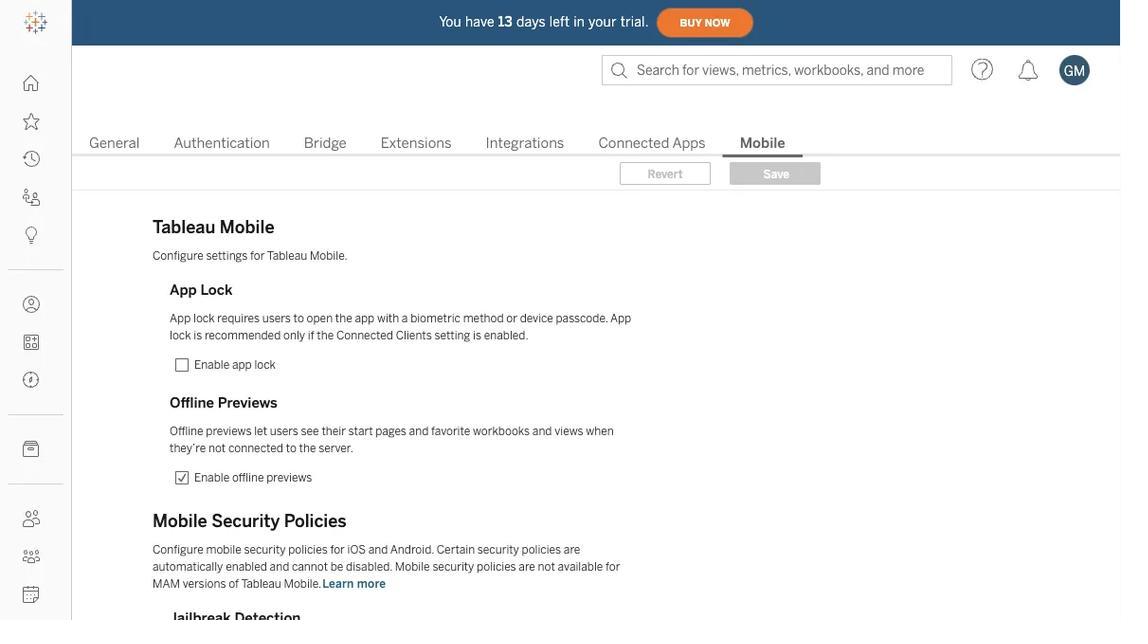 Task type: vqa. For each thing, say whether or not it's contained in the screenshot.
if
yes



Task type: describe. For each thing, give the bounding box(es) containing it.
mobile
[[206, 543, 242, 557]]

server.
[[319, 441, 354, 455]]

configure settings for tableau mobile.
[[153, 249, 348, 263]]

configure for mobile security policies
[[153, 543, 204, 557]]

views
[[555, 424, 584, 438]]

not inside "offline previews let users see their start pages and favorite workbooks and views when they're not connected to the server."
[[209, 441, 226, 455]]

workbooks
[[473, 424, 530, 438]]

connected
[[229, 441, 284, 455]]

mobile up 'automatically'
[[153, 511, 207, 532]]

revert
[[648, 167, 683, 180]]

main content containing tableau mobile
[[72, 95, 1122, 620]]

0 horizontal spatial are
[[519, 560, 536, 574]]

0 vertical spatial lock
[[193, 312, 215, 325]]

enable for previews
[[194, 471, 230, 485]]

the inside "offline previews let users see their start pages and favorite workbooks and views when they're not connected to the server."
[[299, 441, 316, 455]]

general
[[89, 135, 140, 152]]

collections image
[[23, 334, 40, 351]]

days
[[517, 14, 546, 30]]

disabled.
[[346, 560, 393, 574]]

enabled
[[226, 560, 267, 574]]

more
[[357, 577, 386, 591]]

1 vertical spatial app
[[232, 358, 252, 372]]

your
[[589, 14, 617, 30]]

recents image
[[23, 151, 40, 168]]

app lock
[[170, 282, 233, 299]]

method
[[463, 312, 504, 325]]

app right passcode.
[[611, 312, 632, 325]]

buy
[[681, 17, 702, 29]]

mobile inside sub-spaces tab list
[[740, 135, 786, 152]]

offline
[[232, 471, 264, 485]]

navigation containing general
[[72, 129, 1122, 157]]

mobile security policies
[[153, 511, 347, 532]]

and left views
[[533, 424, 552, 438]]

start
[[349, 424, 373, 438]]

1 horizontal spatial policies
[[477, 560, 517, 574]]

clients
[[396, 329, 432, 342]]

learn more link
[[322, 576, 387, 592]]

connected apps
[[599, 135, 706, 152]]

or
[[507, 312, 518, 325]]

2 is from the left
[[473, 329, 482, 342]]

available
[[558, 560, 603, 574]]

android.
[[390, 543, 434, 557]]

passcode.
[[556, 312, 608, 325]]

0 vertical spatial are
[[564, 543, 581, 557]]

2 horizontal spatial security
[[478, 543, 520, 557]]

sub-spaces tab list
[[72, 133, 1122, 157]]

see
[[301, 424, 319, 438]]

users image
[[23, 510, 40, 527]]

mobile. inside "configure mobile security policies for ios and android. certain security policies are automatically enabled and cannot be disabled. mobile security policies are not available for mam versions of tableau mobile."
[[284, 577, 322, 591]]

personal space image
[[23, 296, 40, 313]]

you
[[439, 14, 462, 30]]

you have 13 days left in your trial.
[[439, 14, 649, 30]]

a
[[402, 312, 408, 325]]

app inside app lock requires users to open the app with a biometric method or device passcode. app lock is recommended only if the connected clients setting is enabled.
[[355, 312, 375, 325]]

app for app lock requires users to open the app with a biometric method or device passcode. app lock is recommended only if the connected clients setting is enabled.
[[170, 312, 191, 325]]

buy now button
[[657, 8, 754, 38]]

offline for offline previews
[[170, 394, 214, 412]]

if
[[308, 329, 314, 342]]

favorites image
[[23, 113, 40, 130]]

1 vertical spatial for
[[330, 543, 345, 557]]

1 vertical spatial tableau
[[267, 249, 307, 263]]

previews
[[218, 394, 278, 412]]

main navigation. press the up and down arrow keys to access links. element
[[0, 64, 71, 620]]

users for offline previews
[[270, 424, 299, 438]]

connected inside sub-spaces tab list
[[599, 135, 670, 152]]

automatically
[[153, 560, 223, 574]]

app lock requires users to open the app with a biometric method or device passcode. app lock is recommended only if the connected clients setting is enabled.
[[170, 312, 632, 342]]

extensions
[[381, 135, 452, 152]]

left
[[550, 14, 570, 30]]

let
[[254, 424, 267, 438]]

mobile up 'configure settings for tableau mobile.'
[[220, 217, 275, 238]]

0 vertical spatial tableau
[[153, 217, 216, 238]]

authentication
[[174, 135, 270, 152]]



Task type: locate. For each thing, give the bounding box(es) containing it.
open
[[307, 312, 333, 325]]

1 horizontal spatial are
[[564, 543, 581, 557]]

is
[[194, 329, 202, 342], [473, 329, 482, 342]]

be
[[331, 560, 344, 574]]

0 horizontal spatial for
[[250, 249, 265, 263]]

1 vertical spatial the
[[317, 329, 334, 342]]

connected down with
[[337, 329, 394, 342]]

0 horizontal spatial previews
[[206, 424, 252, 438]]

enable offline previews
[[194, 471, 312, 485]]

0 vertical spatial users
[[262, 312, 291, 325]]

2 horizontal spatial lock
[[255, 358, 276, 372]]

requires
[[217, 312, 260, 325]]

2 offline from the top
[[170, 424, 204, 438]]

0 vertical spatial not
[[209, 441, 226, 455]]

are
[[564, 543, 581, 557], [519, 560, 536, 574]]

0 horizontal spatial connected
[[337, 329, 394, 342]]

with
[[377, 312, 399, 325]]

mobile. up open
[[310, 249, 348, 263]]

ios
[[348, 543, 366, 557]]

enabled.
[[484, 329, 529, 342]]

1 horizontal spatial lock
[[193, 312, 215, 325]]

Search for views, metrics, workbooks, and more text field
[[602, 55, 953, 85]]

now
[[705, 17, 731, 29]]

mobile
[[740, 135, 786, 152], [220, 217, 275, 238], [153, 511, 207, 532], [395, 560, 430, 574]]

1 vertical spatial previews
[[267, 471, 312, 485]]

tableau
[[153, 217, 216, 238], [267, 249, 307, 263], [241, 577, 281, 591]]

previews inside "offline previews let users see their start pages and favorite workbooks and views when they're not connected to the server."
[[206, 424, 252, 438]]

1 is from the left
[[194, 329, 202, 342]]

learn
[[323, 577, 354, 591]]

users inside app lock requires users to open the app with a biometric method or device passcode. app lock is recommended only if the connected clients setting is enabled.
[[262, 312, 291, 325]]

offline previews let users see their start pages and favorite workbooks and views when they're not connected to the server.
[[170, 424, 614, 455]]

policies
[[284, 511, 347, 532]]

to
[[294, 312, 304, 325], [286, 441, 297, 455]]

13
[[499, 14, 513, 30]]

navigation panel element
[[0, 4, 71, 620]]

mobile down android.
[[395, 560, 430, 574]]

0 vertical spatial configure
[[153, 249, 204, 263]]

mobile inside "configure mobile security policies for ios and android. certain security policies are automatically enabled and cannot be disabled. mobile security policies are not available for mam versions of tableau mobile."
[[395, 560, 430, 574]]

previews down offline previews
[[206, 424, 252, 438]]

explore image
[[23, 372, 40, 389]]

policies up the available
[[522, 543, 562, 557]]

the right if
[[317, 329, 334, 342]]

2 vertical spatial lock
[[255, 358, 276, 372]]

0 vertical spatial the
[[336, 312, 353, 325]]

configure up app lock
[[153, 249, 204, 263]]

are up the available
[[564, 543, 581, 557]]

0 horizontal spatial lock
[[170, 329, 191, 342]]

enable left offline
[[194, 471, 230, 485]]

app left "lock"
[[170, 282, 197, 299]]

cannot
[[292, 560, 328, 574]]

app
[[170, 282, 197, 299], [170, 312, 191, 325], [611, 312, 632, 325]]

app
[[355, 312, 375, 325], [232, 358, 252, 372]]

0 vertical spatial connected
[[599, 135, 670, 152]]

1 vertical spatial to
[[286, 441, 297, 455]]

1 horizontal spatial the
[[317, 329, 334, 342]]

1 vertical spatial mobile.
[[284, 577, 322, 591]]

1 horizontal spatial security
[[433, 560, 475, 574]]

offline previews
[[170, 394, 278, 412]]

configure
[[153, 249, 204, 263], [153, 543, 204, 557]]

0 vertical spatial previews
[[206, 424, 252, 438]]

policies
[[288, 543, 328, 557], [522, 543, 562, 557], [477, 560, 517, 574]]

they're
[[170, 441, 206, 455]]

mobile.
[[310, 249, 348, 263], [284, 577, 322, 591]]

the down see
[[299, 441, 316, 455]]

and
[[409, 424, 429, 438], [533, 424, 552, 438], [369, 543, 388, 557], [270, 560, 289, 574]]

1 vertical spatial lock
[[170, 329, 191, 342]]

1 horizontal spatial is
[[473, 329, 482, 342]]

enable for lock
[[194, 358, 230, 372]]

mobile. down cannot
[[284, 577, 322, 591]]

their
[[322, 424, 346, 438]]

security
[[244, 543, 286, 557], [478, 543, 520, 557], [433, 560, 475, 574]]

0 vertical spatial app
[[355, 312, 375, 325]]

users inside "offline previews let users see their start pages and favorite workbooks and views when they're not connected to the server."
[[270, 424, 299, 438]]

connected up revert
[[599, 135, 670, 152]]

in
[[574, 14, 585, 30]]

versions
[[183, 577, 226, 591]]

apps
[[673, 135, 706, 152]]

recommendations image
[[23, 227, 40, 244]]

lock
[[201, 282, 233, 299]]

bridge
[[304, 135, 347, 152]]

external assets image
[[23, 441, 40, 458]]

2 horizontal spatial the
[[336, 312, 353, 325]]

certain
[[437, 543, 475, 557]]

is down method
[[473, 329, 482, 342]]

app for app lock
[[170, 282, 197, 299]]

tableau down enabled
[[241, 577, 281, 591]]

0 vertical spatial enable
[[194, 358, 230, 372]]

mobile right apps
[[740, 135, 786, 152]]

security down the certain
[[433, 560, 475, 574]]

1 horizontal spatial for
[[330, 543, 345, 557]]

security
[[212, 511, 280, 532]]

0 vertical spatial for
[[250, 249, 265, 263]]

to inside "offline previews let users see their start pages and favorite workbooks and views when they're not connected to the server."
[[286, 441, 297, 455]]

1 horizontal spatial not
[[538, 560, 556, 574]]

tableau up 'settings'
[[153, 217, 216, 238]]

trial.
[[621, 14, 649, 30]]

setting
[[435, 329, 471, 342]]

when
[[586, 424, 614, 438]]

users for app lock
[[262, 312, 291, 325]]

enable up offline previews
[[194, 358, 230, 372]]

previews right offline
[[267, 471, 312, 485]]

offline
[[170, 394, 214, 412], [170, 424, 204, 438]]

2 vertical spatial tableau
[[241, 577, 281, 591]]

0 horizontal spatial security
[[244, 543, 286, 557]]

recommended
[[205, 329, 281, 342]]

is left recommended
[[194, 329, 202, 342]]

0 vertical spatial mobile.
[[310, 249, 348, 263]]

0 vertical spatial offline
[[170, 394, 214, 412]]

pages
[[376, 424, 407, 438]]

previews
[[206, 424, 252, 438], [267, 471, 312, 485]]

have
[[466, 14, 495, 30]]

enable app lock
[[194, 358, 276, 372]]

are left the available
[[519, 560, 536, 574]]

favorite
[[431, 424, 471, 438]]

2 configure from the top
[[153, 543, 204, 557]]

2 horizontal spatial for
[[606, 560, 621, 574]]

app left with
[[355, 312, 375, 325]]

the
[[336, 312, 353, 325], [317, 329, 334, 342], [299, 441, 316, 455]]

0 vertical spatial to
[[294, 312, 304, 325]]

to inside app lock requires users to open the app with a biometric method or device passcode. app lock is recommended only if the connected clients setting is enabled.
[[294, 312, 304, 325]]

home image
[[23, 75, 40, 92]]

offline inside "offline previews let users see their start pages and favorite workbooks and views when they're not connected to the server."
[[170, 424, 204, 438]]

app down app lock
[[170, 312, 191, 325]]

0 horizontal spatial policies
[[288, 543, 328, 557]]

configure inside "configure mobile security policies for ios and android. certain security policies are automatically enabled and cannot be disabled. mobile security policies are not available for mam versions of tableau mobile."
[[153, 543, 204, 557]]

1 enable from the top
[[194, 358, 230, 372]]

policies up cannot
[[288, 543, 328, 557]]

1 offline from the top
[[170, 394, 214, 412]]

tableau mobile
[[153, 217, 275, 238]]

tableau inside "configure mobile security policies for ios and android. certain security policies are automatically enabled and cannot be disabled. mobile security policies are not available for mam versions of tableau mobile."
[[241, 577, 281, 591]]

not right they're
[[209, 441, 226, 455]]

not left the available
[[538, 560, 556, 574]]

revert button
[[620, 162, 711, 185]]

1 configure from the top
[[153, 249, 204, 263]]

policies left the available
[[477, 560, 517, 574]]

only
[[284, 329, 305, 342]]

and up disabled.
[[369, 543, 388, 557]]

and right pages
[[409, 424, 429, 438]]

1 horizontal spatial connected
[[599, 135, 670, 152]]

schedules image
[[23, 586, 40, 603]]

users right let
[[270, 424, 299, 438]]

integrations
[[486, 135, 565, 152]]

mam
[[153, 577, 180, 591]]

configure for tableau mobile
[[153, 249, 204, 263]]

for right the available
[[606, 560, 621, 574]]

tableau right 'settings'
[[267, 249, 307, 263]]

2 horizontal spatial policies
[[522, 543, 562, 557]]

1 horizontal spatial previews
[[267, 471, 312, 485]]

1 vertical spatial offline
[[170, 424, 204, 438]]

offline for offline previews let users see their start pages and favorite workbooks and views when they're not connected to the server.
[[170, 424, 204, 438]]

for
[[250, 249, 265, 263], [330, 543, 345, 557], [606, 560, 621, 574]]

lock
[[193, 312, 215, 325], [170, 329, 191, 342], [255, 358, 276, 372]]

buy now
[[681, 17, 731, 29]]

1 horizontal spatial app
[[355, 312, 375, 325]]

1 vertical spatial not
[[538, 560, 556, 574]]

device
[[520, 312, 554, 325]]

2 vertical spatial the
[[299, 441, 316, 455]]

not inside "configure mobile security policies for ios and android. certain security policies are automatically enabled and cannot be disabled. mobile security policies are not available for mam versions of tableau mobile."
[[538, 560, 556, 574]]

shared with me image
[[23, 189, 40, 206]]

settings
[[206, 249, 248, 263]]

groups image
[[23, 548, 40, 565]]

enable
[[194, 358, 230, 372], [194, 471, 230, 485]]

2 vertical spatial for
[[606, 560, 621, 574]]

0 horizontal spatial is
[[194, 329, 202, 342]]

for right 'settings'
[[250, 249, 265, 263]]

and left cannot
[[270, 560, 289, 574]]

learn more
[[323, 577, 386, 591]]

connected
[[599, 135, 670, 152], [337, 329, 394, 342]]

0 horizontal spatial app
[[232, 358, 252, 372]]

1 vertical spatial users
[[270, 424, 299, 438]]

security right the certain
[[478, 543, 520, 557]]

app down recommended
[[232, 358, 252, 372]]

users up only
[[262, 312, 291, 325]]

configure mobile security policies for ios and android. certain security policies are automatically enabled and cannot be disabled. mobile security policies are not available for mam versions of tableau mobile.
[[153, 543, 621, 591]]

configure up 'automatically'
[[153, 543, 204, 557]]

1 vertical spatial enable
[[194, 471, 230, 485]]

2 enable from the top
[[194, 471, 230, 485]]

for up be
[[330, 543, 345, 557]]

to up only
[[294, 312, 304, 325]]

the right open
[[336, 312, 353, 325]]

biometric
[[411, 312, 461, 325]]

1 vertical spatial configure
[[153, 543, 204, 557]]

0 horizontal spatial the
[[299, 441, 316, 455]]

main content
[[72, 95, 1122, 620]]

of
[[229, 577, 239, 591]]

navigation
[[72, 129, 1122, 157]]

to right connected
[[286, 441, 297, 455]]

connected inside app lock requires users to open the app with a biometric method or device passcode. app lock is recommended only if the connected clients setting is enabled.
[[337, 329, 394, 342]]

1 vertical spatial connected
[[337, 329, 394, 342]]

0 horizontal spatial not
[[209, 441, 226, 455]]

security up enabled
[[244, 543, 286, 557]]

1 vertical spatial are
[[519, 560, 536, 574]]



